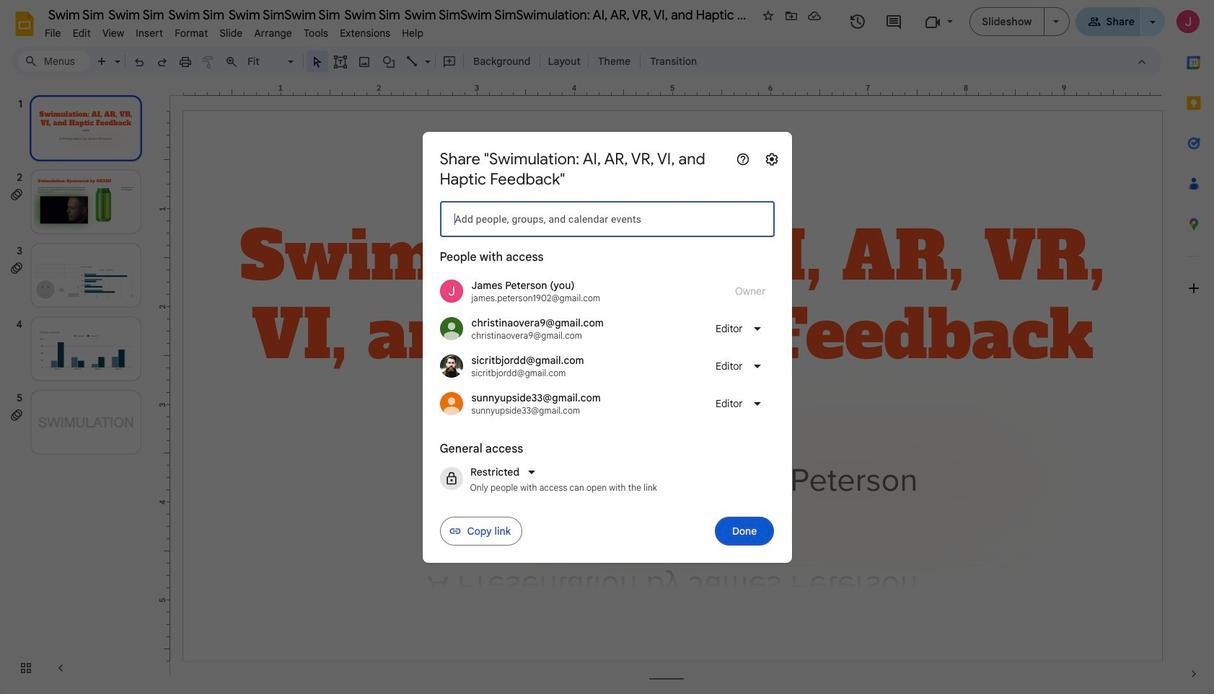 Task type: describe. For each thing, give the bounding box(es) containing it.
line image
[[406, 55, 420, 69]]

hide the menus (ctrl+shift+f) image
[[1135, 55, 1150, 69]]

text box image
[[333, 55, 348, 69]]

select (esc) image
[[310, 55, 325, 69]]

last edit was on october 30, 2023 image
[[850, 13, 867, 30]]

move image
[[784, 9, 799, 23]]

zoom image
[[224, 55, 239, 69]]

undo (⌘z) image
[[132, 55, 146, 69]]

Rename text field
[[39, 6, 757, 23]]

Star checkbox
[[758, 6, 779, 26]]

menu bar banner
[[0, 0, 1215, 695]]

print (⌘p) image
[[178, 55, 193, 69]]



Task type: vqa. For each thing, say whether or not it's contained in the screenshot.
Navigation
yes



Task type: locate. For each thing, give the bounding box(es) containing it.
redo (⌘y) image
[[155, 55, 170, 69]]

application
[[0, 0, 1215, 695]]

share. shared with 3 people. image
[[1088, 15, 1101, 28]]

navigation
[[0, 82, 159, 695]]

Menus field
[[18, 51, 90, 71]]

document status: saved to drive. image
[[808, 9, 822, 23]]

slides home image
[[12, 11, 38, 37]]

show all comments image
[[885, 13, 903, 31]]

star image
[[761, 9, 776, 23]]

menu bar
[[39, 19, 430, 43]]

menu bar inside menu bar banner
[[39, 19, 430, 43]]

new slide (ctrl+m) image
[[95, 55, 110, 69]]

add comment (⌘+option+m) image
[[442, 55, 457, 69]]

tab list inside menu bar banner
[[1174, 43, 1215, 655]]

paint format image
[[201, 55, 216, 69]]

main toolbar
[[89, 51, 704, 72]]

tab list
[[1174, 43, 1215, 655]]



